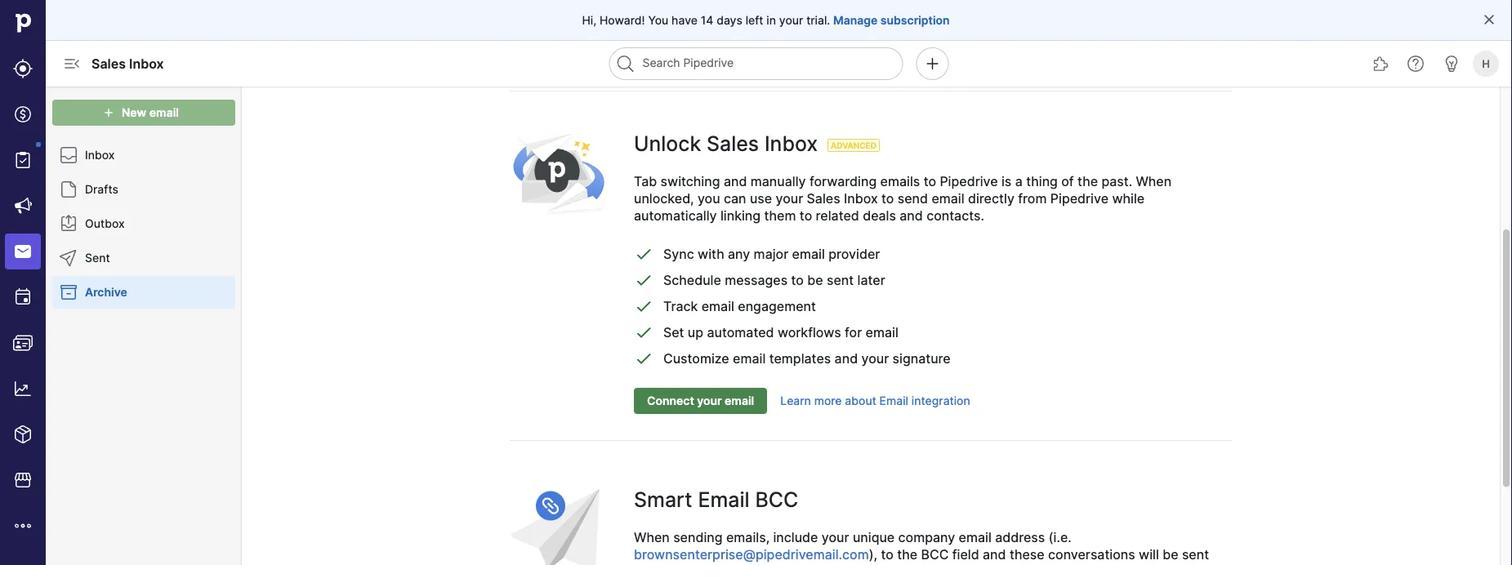 Task type: describe. For each thing, give the bounding box(es) containing it.
sync
[[664, 246, 694, 262]]

manually
[[751, 174, 806, 190]]

0 vertical spatial email
[[880, 394, 909, 408]]

menu toggle image
[[62, 54, 82, 74]]

sales inbox image
[[13, 242, 33, 262]]

sales inside tab switching and manually forwarding emails to pipedrive is a thing of the past. when unlocked, you can use your sales inbox to send email directly from pipedrive while automatically linking them to related deals and contacts.
[[807, 191, 841, 207]]

your inside tab switching and manually forwarding emails to pipedrive is a thing of the past. when unlocked, you can use your sales inbox to send email directly from pipedrive while automatically linking them to related deals and contacts.
[[776, 191, 804, 207]]

sales inbox
[[92, 56, 164, 72]]

more image
[[13, 517, 33, 536]]

unlocked,
[[634, 191, 694, 207]]

field
[[953, 547, 980, 563]]

automatically inside ), to the bcc field and these conversations will be sent to your pipedrive mail they'll automatically be linked to the relevant contacts and deals whe
[[812, 564, 895, 566]]

manage
[[834, 13, 878, 27]]

(i.e.
[[1049, 530, 1072, 546]]

sales assistant image
[[1443, 54, 1462, 74]]

your inside ), to the bcc field and these conversations will be sent to your pipedrive mail they'll automatically be linked to the relevant contacts and deals whe
[[650, 564, 678, 566]]

conversations
[[1049, 547, 1136, 563]]

drafts
[[85, 183, 118, 197]]

to right them
[[800, 208, 813, 224]]

your right in
[[780, 13, 804, 27]]

learn more about email integration link
[[781, 393, 971, 410]]

set
[[664, 324, 685, 340]]

1 vertical spatial sales
[[707, 131, 759, 156]]

howard!
[[600, 13, 645, 27]]

will
[[1139, 547, 1160, 563]]

h button
[[1470, 47, 1503, 80]]

past.
[[1102, 174, 1133, 190]]

signature
[[893, 351, 951, 366]]

email down automated
[[733, 351, 766, 366]]

relevant
[[999, 564, 1049, 566]]

switching
[[661, 174, 721, 190]]

these
[[1010, 547, 1045, 563]]

products image
[[13, 425, 33, 445]]

brownsenterprise@pipedrivemail.com
[[634, 547, 869, 563]]

you
[[648, 13, 669, 27]]

marketplace image
[[13, 471, 33, 490]]

and up can
[[724, 174, 747, 190]]

brownsenterprise@pipedrivemail.com link
[[634, 547, 869, 563]]

outbox link
[[52, 208, 235, 240]]

Search Pipedrive field
[[609, 47, 904, 80]]

archive link
[[52, 276, 235, 309]]

connect
[[647, 394, 694, 408]]

include
[[774, 530, 819, 546]]

can
[[724, 191, 747, 207]]

linked
[[918, 564, 955, 566]]

the inside tab switching and manually forwarding emails to pipedrive is a thing of the past. when unlocked, you can use your sales inbox to send email directly from pipedrive while automatically linking them to related deals and contacts.
[[1078, 174, 1099, 190]]

any
[[728, 246, 751, 262]]

smart
[[634, 488, 693, 512]]

unlock sales inbox
[[634, 131, 818, 156]]

hi, howard! you have 14 days left in your  trial. manage subscription
[[582, 13, 950, 27]]

), to the bcc field and these conversations will be sent to your pipedrive mail they'll automatically be linked to the relevant contacts and deals whe
[[634, 547, 1210, 566]]

and right field
[[983, 547, 1007, 563]]

to up send
[[924, 174, 937, 190]]

schedule
[[664, 272, 722, 288]]

email right for
[[866, 324, 899, 340]]

quick help image
[[1407, 54, 1426, 74]]

deals inside tab switching and manually forwarding emails to pipedrive is a thing of the past. when unlocked, you can use your sales inbox to send email directly from pipedrive while automatically linking them to related deals and contacts.
[[863, 208, 897, 224]]

them
[[765, 208, 796, 224]]

learn
[[781, 394, 811, 408]]

inbox right menu toggle image
[[129, 56, 164, 72]]

provider
[[829, 246, 881, 262]]

14
[[701, 13, 714, 27]]

inbox up manually at the top of the page
[[765, 131, 818, 156]]

you
[[698, 191, 721, 207]]

thing
[[1027, 174, 1058, 190]]

up
[[688, 324, 704, 340]]

0 vertical spatial be
[[808, 272, 824, 288]]

archive
[[85, 286, 127, 300]]

0 horizontal spatial bcc
[[756, 488, 799, 512]]

color positive image for set
[[634, 323, 654, 342]]

color positive image for track
[[634, 297, 654, 316]]

email up up at the left bottom
[[702, 298, 735, 314]]

to down field
[[959, 564, 971, 566]]

major
[[754, 246, 789, 262]]

unique
[[853, 530, 895, 546]]

color secondary image for sent
[[59, 248, 78, 268]]

contacts image
[[13, 333, 33, 353]]

0 vertical spatial sent
[[827, 272, 854, 288]]

h
[[1483, 57, 1491, 70]]

sync with any major email provider
[[664, 246, 881, 262]]

1 horizontal spatial pipedrive
[[940, 174, 998, 190]]

customize email templates and your signature
[[664, 351, 951, 366]]

contacts
[[1052, 564, 1107, 566]]

color secondary image for outbox
[[59, 214, 78, 234]]

tab switching and manually forwarding emails to pipedrive is a thing of the past. when unlocked, you can use your sales inbox to send email directly from pipedrive while automatically linking them to related deals and contacts.
[[634, 174, 1172, 224]]

connect your email
[[647, 394, 755, 408]]

1 vertical spatial the
[[898, 547, 918, 563]]

learn more about email integration
[[781, 394, 971, 408]]

color primary image
[[1483, 13, 1497, 26]]

use
[[750, 191, 772, 207]]

to right ),
[[881, 547, 894, 563]]

email right major
[[792, 246, 825, 262]]

sent inside ), to the bcc field and these conversations will be sent to your pipedrive mail they'll automatically be linked to the relevant contacts and deals whe
[[1183, 547, 1210, 563]]

automatically inside tab switching and manually forwarding emails to pipedrive is a thing of the past. when unlocked, you can use your sales inbox to send email directly from pipedrive while automatically linking them to related deals and contacts.
[[634, 208, 717, 224]]

0 vertical spatial sales
[[92, 56, 126, 72]]



Task type: vqa. For each thing, say whether or not it's contained in the screenshot.
2nd color positive icon from the bottom
yes



Task type: locate. For each thing, give the bounding box(es) containing it.
1 vertical spatial email
[[698, 488, 750, 512]]

color secondary image inside inbox "link"
[[59, 145, 78, 165]]

with
[[698, 246, 725, 262]]

3 color positive image from the top
[[634, 349, 654, 369]]

2 vertical spatial be
[[899, 564, 915, 566]]

0 horizontal spatial when
[[634, 530, 670, 546]]

2 color secondary image from the top
[[59, 283, 78, 302]]

trial.
[[807, 13, 831, 27]]

1 vertical spatial bcc
[[922, 547, 949, 563]]

color positive image left schedule
[[634, 270, 654, 290]]

customize
[[664, 351, 730, 366]]

schedule messages to be sent later
[[664, 272, 886, 288]]

hi,
[[582, 13, 597, 27]]

about
[[845, 394, 877, 408]]

automatically down when sending emails, include your unique company email address   (i.e. brownsenterprise@pipedrivemail.com at bottom
[[812, 564, 895, 566]]

is
[[1002, 174, 1012, 190]]

2 horizontal spatial pipedrive
[[1051, 191, 1109, 207]]

2 vertical spatial the
[[975, 564, 995, 566]]

the right of
[[1078, 174, 1099, 190]]

menu
[[0, 0, 46, 566]]

your up them
[[776, 191, 804, 207]]

track email engagement
[[664, 298, 816, 314]]

1 horizontal spatial automatically
[[812, 564, 895, 566]]

company
[[899, 530, 956, 546]]

1 color secondary image from the top
[[59, 145, 78, 165]]

2 vertical spatial pipedrive
[[682, 564, 740, 566]]

for
[[845, 324, 862, 340]]

and down conversations
[[1110, 564, 1133, 566]]

pipedrive inside ), to the bcc field and these conversations will be sent to your pipedrive mail they'll automatically be linked to the relevant contacts and deals whe
[[682, 564, 740, 566]]

color secondary image left sent
[[59, 248, 78, 268]]

emails,
[[727, 530, 770, 546]]

color positive image up connect
[[634, 349, 654, 369]]

0 vertical spatial the
[[1078, 174, 1099, 190]]

inbox link
[[52, 139, 235, 172]]

inbox down forwarding
[[844, 191, 878, 207]]

color secondary image left archive
[[59, 283, 78, 302]]

sent down the provider
[[827, 272, 854, 288]]

1 horizontal spatial email
[[880, 394, 909, 408]]

connect your email button
[[634, 388, 768, 414]]

0 vertical spatial color secondary image
[[59, 145, 78, 165]]

color secondary image for inbox
[[59, 145, 78, 165]]

0 vertical spatial bcc
[[756, 488, 799, 512]]

unlock
[[634, 131, 701, 156]]

workflows
[[778, 324, 842, 340]]

1 vertical spatial when
[[634, 530, 670, 546]]

1 horizontal spatial when
[[1136, 174, 1172, 190]]

pipedrive up directly
[[940, 174, 998, 190]]

0 vertical spatial color positive image
[[634, 244, 654, 264]]

left
[[746, 13, 764, 27]]

color secondary image
[[59, 145, 78, 165], [59, 180, 78, 199], [59, 214, 78, 234]]

color secondary image inside archive link
[[59, 283, 78, 302]]

1 horizontal spatial sent
[[1183, 547, 1210, 563]]

engagement
[[738, 298, 816, 314]]

0 horizontal spatial pipedrive
[[682, 564, 740, 566]]

deals inside ), to the bcc field and these conversations will be sent to your pipedrive mail they'll automatically be linked to the relevant contacts and deals whe
[[1137, 564, 1170, 566]]

to down emails
[[882, 191, 894, 207]]

pipedrive
[[940, 174, 998, 190], [1051, 191, 1109, 207], [682, 564, 740, 566]]

email inside tab switching and manually forwarding emails to pipedrive is a thing of the past. when unlocked, you can use your sales inbox to send email directly from pipedrive while automatically linking them to related deals and contacts.
[[932, 191, 965, 207]]

contacts.
[[927, 208, 985, 224]]

be right will
[[1163, 547, 1179, 563]]

1 vertical spatial color positive image
[[634, 297, 654, 316]]

sent
[[85, 251, 110, 265]]

deals
[[863, 208, 897, 224], [1137, 564, 1170, 566]]

sales up can
[[707, 131, 759, 156]]

from
[[1019, 191, 1047, 207]]

pipedrive down sending
[[682, 564, 740, 566]]

color positive image for schedule
[[634, 270, 654, 290]]

sales up related
[[807, 191, 841, 207]]

2 vertical spatial color secondary image
[[59, 214, 78, 234]]

bcc
[[756, 488, 799, 512], [922, 547, 949, 563]]

address
[[996, 530, 1046, 546]]

linking
[[721, 208, 761, 224]]

related
[[816, 208, 860, 224]]

3 color secondary image from the top
[[59, 214, 78, 234]]

of
[[1062, 174, 1075, 190]]

later
[[858, 272, 886, 288]]

1 vertical spatial deals
[[1137, 564, 1170, 566]]

your down for
[[862, 351, 889, 366]]

0 horizontal spatial sent
[[827, 272, 854, 288]]

to down the smart
[[634, 564, 647, 566]]

color secondary image inside drafts 'link'
[[59, 180, 78, 199]]

color secondary image for drafts
[[59, 180, 78, 199]]

color positive image left set
[[634, 323, 654, 342]]

emails
[[881, 174, 921, 190]]

menu item
[[0, 229, 46, 275]]

email up contacts.
[[932, 191, 965, 207]]

drafts link
[[52, 173, 235, 206]]

1 vertical spatial be
[[1163, 547, 1179, 563]]

0 vertical spatial pipedrive
[[940, 174, 998, 190]]

0 horizontal spatial the
[[898, 547, 918, 563]]

and
[[724, 174, 747, 190], [900, 208, 923, 224], [835, 351, 858, 366], [983, 547, 1007, 563], [1110, 564, 1133, 566]]

color positive image for sync
[[634, 244, 654, 264]]

tab
[[634, 174, 657, 190]]

sending
[[674, 530, 723, 546]]

email right about on the right of page
[[880, 394, 909, 408]]

deals image
[[13, 105, 33, 124]]

0 horizontal spatial sales
[[92, 56, 126, 72]]

2 horizontal spatial the
[[1078, 174, 1099, 190]]

color positive image
[[634, 244, 654, 264], [634, 297, 654, 316], [634, 349, 654, 369]]

and down for
[[835, 351, 858, 366]]

when
[[1136, 174, 1172, 190], [634, 530, 670, 546]]

smart email bcc
[[634, 488, 799, 512]]

inbox
[[129, 56, 164, 72], [765, 131, 818, 156], [85, 148, 115, 162], [844, 191, 878, 207]]

color positive image left track
[[634, 297, 654, 316]]

pipedrive down of
[[1051, 191, 1109, 207]]

2 horizontal spatial sales
[[807, 191, 841, 207]]

1 horizontal spatial the
[[975, 564, 995, 566]]

your right connect
[[697, 394, 722, 408]]

1 vertical spatial sent
[[1183, 547, 1210, 563]]

2 color positive image from the top
[[634, 323, 654, 342]]

be left linked
[[899, 564, 915, 566]]

1 vertical spatial color secondary image
[[59, 283, 78, 302]]

subscription
[[881, 13, 950, 27]]

be up engagement
[[808, 272, 824, 288]]

messages
[[725, 272, 788, 288]]

inbox up drafts
[[85, 148, 115, 162]]

email inside when sending emails, include your unique company email address   (i.e. brownsenterprise@pipedrivemail.com
[[959, 530, 992, 546]]

the down field
[[975, 564, 995, 566]]

color positive image for customize
[[634, 349, 654, 369]]

inbox inside tab switching and manually forwarding emails to pipedrive is a thing of the past. when unlocked, you can use your sales inbox to send email directly from pipedrive while automatically linking them to related deals and contacts.
[[844, 191, 878, 207]]

when down the smart
[[634, 530, 670, 546]]

0 vertical spatial when
[[1136, 174, 1172, 190]]

2 vertical spatial color positive image
[[634, 349, 654, 369]]

),
[[869, 547, 878, 563]]

1 color secondary image from the top
[[59, 248, 78, 268]]

1 horizontal spatial sales
[[707, 131, 759, 156]]

when sending emails, include your unique company email address   (i.e. brownsenterprise@pipedrivemail.com
[[634, 530, 1072, 563]]

0 vertical spatial deals
[[863, 208, 897, 224]]

track
[[664, 298, 698, 314]]

to
[[924, 174, 937, 190], [882, 191, 894, 207], [800, 208, 813, 224], [792, 272, 804, 288], [881, 547, 894, 563], [634, 564, 647, 566], [959, 564, 971, 566]]

outbox
[[85, 217, 125, 231]]

your left unique at the bottom
[[822, 530, 850, 546]]

0 vertical spatial color positive image
[[634, 270, 654, 290]]

send
[[898, 191, 929, 207]]

email inside button
[[725, 394, 755, 408]]

color positive image left the sync in the left top of the page
[[634, 244, 654, 264]]

color positive image
[[634, 270, 654, 290], [634, 323, 654, 342]]

email
[[932, 191, 965, 207], [792, 246, 825, 262], [702, 298, 735, 314], [866, 324, 899, 340], [733, 351, 766, 366], [725, 394, 755, 408], [959, 530, 992, 546]]

inbox inside "link"
[[85, 148, 115, 162]]

1 horizontal spatial deals
[[1137, 564, 1170, 566]]

2 horizontal spatial be
[[1163, 547, 1179, 563]]

1 vertical spatial pipedrive
[[1051, 191, 1109, 207]]

color secondary image right the color undefined icon
[[59, 145, 78, 165]]

deals down will
[[1137, 564, 1170, 566]]

when inside tab switching and manually forwarding emails to pipedrive is a thing of the past. when unlocked, you can use your sales inbox to send email directly from pipedrive while automatically linking them to related deals and contacts.
[[1136, 174, 1172, 190]]

sent link
[[52, 242, 235, 275]]

automated
[[707, 324, 774, 340]]

your down sending
[[650, 564, 678, 566]]

bcc up include on the right bottom of the page
[[756, 488, 799, 512]]

to up engagement
[[792, 272, 804, 288]]

days
[[717, 13, 743, 27]]

when up 'while'
[[1136, 174, 1172, 190]]

1 vertical spatial color positive image
[[634, 323, 654, 342]]

campaigns image
[[13, 196, 33, 216]]

mail
[[743, 564, 769, 566]]

1 color positive image from the top
[[634, 244, 654, 264]]

set up automated workflows for email
[[664, 324, 899, 340]]

2 vertical spatial sales
[[807, 191, 841, 207]]

quick add image
[[923, 54, 943, 74]]

sent right will
[[1183, 547, 1210, 563]]

color secondary image for archive
[[59, 283, 78, 302]]

your inside button
[[697, 394, 722, 408]]

leads image
[[13, 59, 33, 78]]

sent
[[827, 272, 854, 288], [1183, 547, 1210, 563]]

automatically down unlocked,
[[634, 208, 717, 224]]

integration
[[912, 394, 971, 408]]

forwarding
[[810, 174, 877, 190]]

1 vertical spatial automatically
[[812, 564, 895, 566]]

0 horizontal spatial be
[[808, 272, 824, 288]]

more
[[815, 394, 842, 408]]

1 vertical spatial color secondary image
[[59, 180, 78, 199]]

bcc up linked
[[922, 547, 949, 563]]

and down send
[[900, 208, 923, 224]]

color secondary image inside outbox link
[[59, 214, 78, 234]]

templates
[[770, 351, 831, 366]]

0 horizontal spatial deals
[[863, 208, 897, 224]]

0 vertical spatial automatically
[[634, 208, 717, 224]]

sales right menu toggle image
[[92, 56, 126, 72]]

the down company
[[898, 547, 918, 563]]

a
[[1016, 174, 1023, 190]]

1 color positive image from the top
[[634, 270, 654, 290]]

deals down emails
[[863, 208, 897, 224]]

1 horizontal spatial bcc
[[922, 547, 949, 563]]

color secondary image inside the sent link
[[59, 248, 78, 268]]

home image
[[11, 11, 35, 35]]

activities image
[[13, 288, 33, 307]]

email up emails,
[[698, 488, 750, 512]]

have
[[672, 13, 698, 27]]

insights image
[[13, 379, 33, 399]]

0 horizontal spatial email
[[698, 488, 750, 512]]

automatically
[[634, 208, 717, 224], [812, 564, 895, 566]]

directly
[[969, 191, 1015, 207]]

color secondary image left drafts
[[59, 180, 78, 199]]

0 vertical spatial color secondary image
[[59, 248, 78, 268]]

email up field
[[959, 530, 992, 546]]

2 color positive image from the top
[[634, 297, 654, 316]]

bcc inside ), to the bcc field and these conversations will be sent to your pipedrive mail they'll automatically be linked to the relevant contacts and deals whe
[[922, 547, 949, 563]]

0 horizontal spatial automatically
[[634, 208, 717, 224]]

manage subscription link
[[834, 12, 950, 28]]

when inside when sending emails, include your unique company email address   (i.e. brownsenterprise@pipedrivemail.com
[[634, 530, 670, 546]]

they'll
[[772, 564, 809, 566]]

1 horizontal spatial be
[[899, 564, 915, 566]]

be
[[808, 272, 824, 288], [1163, 547, 1179, 563], [899, 564, 915, 566]]

color undefined image
[[13, 150, 33, 170]]

while
[[1113, 191, 1145, 207]]

color secondary image
[[59, 248, 78, 268], [59, 283, 78, 302]]

color secondary image left outbox at the top left
[[59, 214, 78, 234]]

your
[[780, 13, 804, 27], [776, 191, 804, 207], [862, 351, 889, 366], [697, 394, 722, 408], [822, 530, 850, 546], [650, 564, 678, 566]]

2 color secondary image from the top
[[59, 180, 78, 199]]

email left the "learn"
[[725, 394, 755, 408]]

in
[[767, 13, 776, 27]]

your inside when sending emails, include your unique company email address   (i.e. brownsenterprise@pipedrivemail.com
[[822, 530, 850, 546]]

sales
[[92, 56, 126, 72], [707, 131, 759, 156], [807, 191, 841, 207]]



